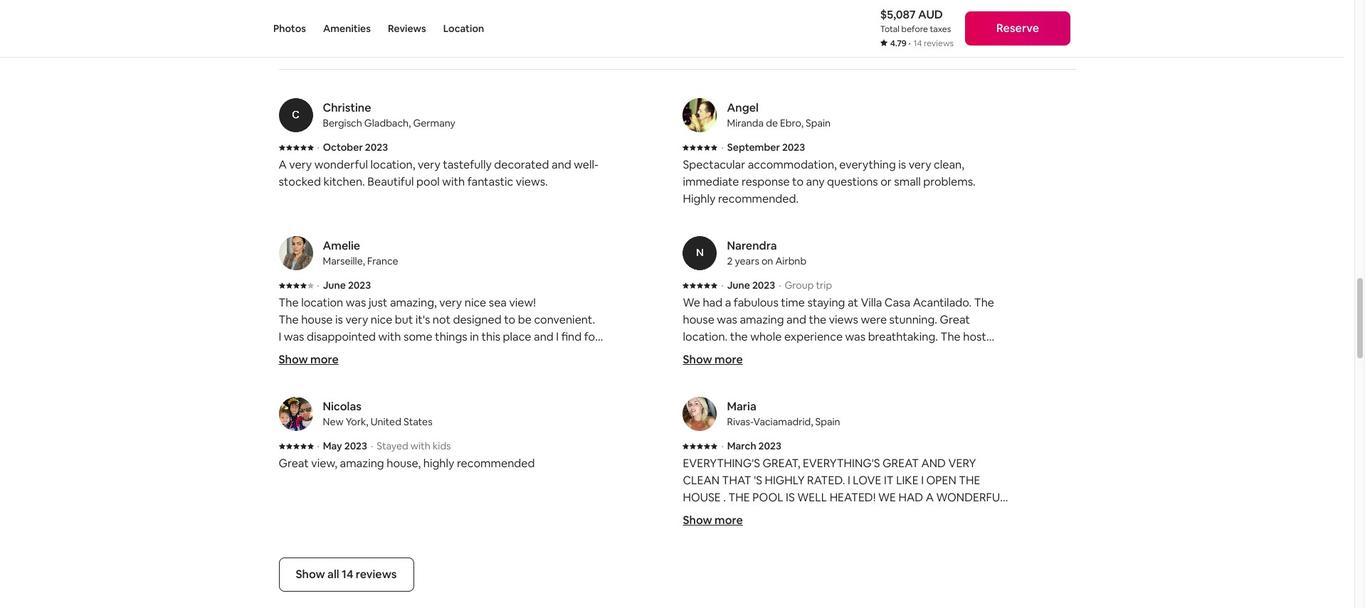 Task type: vqa. For each thing, say whether or not it's contained in the screenshot.
16
no



Task type: describe. For each thing, give the bounding box(es) containing it.
14 for all
[[342, 567, 353, 582]]

found
[[279, 415, 310, 430]]

was down views
[[846, 330, 866, 345]]

helpful.
[[796, 347, 834, 362]]

a inside 'we had a fabulous time staying at villa casa acantilado. the house was amazing and the views were stunning. great location. the whole experience was breathtaking. the host was very friendly and helpful. we loved staying at this villa.'
[[725, 295, 731, 310]]

0 vertical spatial in
[[470, 330, 479, 345]]

well-
[[574, 157, 599, 172]]

and inside a very wonderful location, very tastefully decorated and well- stocked kitchen. beautiful pool with fantastic views.
[[552, 157, 572, 172]]

the up friendly
[[730, 330, 748, 345]]

duvet
[[357, 381, 387, 396]]

narendra image
[[683, 236, 717, 271]]

pool
[[416, 174, 440, 189]]

place
[[503, 330, 532, 345]]

things
[[435, 330, 468, 345]]

the up it
[[312, 415, 330, 430]]

the up experience
[[809, 313, 827, 328]]

marseille,
[[323, 255, 365, 268]]

and right place
[[534, 330, 554, 345]]

a down "(just"
[[406, 398, 412, 413]]

years
[[735, 255, 760, 268]]

was down the location.
[[683, 347, 703, 362]]

very up pool on the left of page
[[418, 157, 441, 172]]

more for the location was just amazing, very nice sea view!
[[310, 352, 339, 367]]

2023 up fabulous
[[752, 279, 775, 292]]

miranda
[[727, 117, 764, 130]]

the up ex:
[[279, 313, 299, 328]]

fantastic
[[468, 174, 514, 189]]

· right the 4.79
[[909, 38, 911, 49]]

we had a fabulous time staying at villa casa acantilado. the house was amazing and the views were stunning. great location. the whole experience was breathtaking. the host was very friendly and helpful. we loved staying at this villa.
[[683, 295, 995, 362]]

drawers,
[[512, 364, 557, 379]]

france
[[367, 255, 398, 268]]

2 vertical spatial some
[[454, 364, 483, 379]]

2023 for angel
[[782, 141, 805, 154]]

1 inside the location was just amazing, very nice sea view! the house is very nice but it's not designed to be convenient. i was disappointed with some things in this place and i find for the price to have there were some flaws. ex: extra charge to heat the pool, some dirty drawers, 1 pillow per person, no duvet (just a sheet). i was even charged with a damage that i hadn't done and i found the host quite unpleasant…. overall it was still a good stay in an atypical house!
[[560, 364, 564, 379]]

per
[[279, 381, 297, 396]]

nicolas image
[[279, 397, 313, 431]]

everything's great, everything's great and very clean that 's highly rated. i love it like i open the house . the pool is well heated! we had a wonderful time.
[[683, 456, 1006, 523]]

was down had
[[717, 313, 738, 328]]

quite
[[358, 415, 385, 430]]

· september 2023
[[722, 141, 805, 154]]

a right "(just"
[[416, 381, 422, 396]]

show more button for everything's great, everything's great and very clean that 's highly rated. i love it like i open the house . the pool is well heated! we had a wonderful time.
[[683, 513, 743, 530]]

amelie image
[[279, 236, 313, 271]]

charge
[[326, 364, 362, 379]]

gladbach,
[[364, 117, 411, 130]]

small
[[894, 174, 921, 189]]

0 horizontal spatial the
[[729, 491, 750, 506]]

1 horizontal spatial staying
[[888, 347, 925, 362]]

with inside a very wonderful location, very tastefully decorated and well- stocked kitchen. beautiful pool with fantastic views.
[[442, 174, 465, 189]]

clean
[[683, 473, 720, 488]]

a inside everything's great, everything's great and very clean that 's highly rated. i love it like i open the house . the pool is well heated! we had a wonderful time.
[[926, 491, 934, 506]]

1 vertical spatial we
[[836, 347, 854, 362]]

love
[[853, 473, 882, 488]]

2 everything's from the left
[[803, 456, 880, 471]]

vaciamadrid,
[[754, 416, 813, 429]]

views.
[[516, 174, 548, 189]]

states
[[404, 416, 433, 429]]

i left find
[[556, 330, 559, 345]]

any
[[806, 174, 825, 189]]

the down acantilado.
[[941, 330, 961, 345]]

to down disappointed at the bottom of page
[[328, 347, 339, 362]]

was down the · june 2023
[[346, 295, 366, 310]]

to inside spectacular accommodation, everything is very clean, immediate response to any questions or small problems. highly recommended.
[[792, 174, 804, 189]]

great inside 'we had a fabulous time staying at villa casa acantilado. the house was amazing and the views were stunning. great location. the whole experience was breathtaking. the host was very friendly and helpful. we loved staying at this villa.'
[[940, 313, 970, 328]]

sheet).
[[424, 381, 460, 396]]

to up "duvet"
[[365, 364, 376, 379]]

1 vertical spatial some
[[428, 347, 457, 362]]

more for everything's great, everything's great and very clean that 's highly rated. i love it like i open the house . the pool is well heated! we had a wonderful time.
[[715, 513, 743, 528]]

· june 2023 · group trip
[[722, 279, 832, 292]]

· march 2023
[[722, 440, 782, 453]]

reviews for 4.79 · 14 reviews
[[924, 38, 954, 49]]

great,
[[763, 456, 801, 471]]

· for · october 2023
[[317, 141, 320, 154]]

tastefully
[[443, 157, 492, 172]]

spectacular
[[683, 157, 746, 172]]

2023 for maria
[[759, 440, 782, 453]]

i up ex:
[[279, 330, 281, 345]]

amazing,
[[390, 295, 437, 310]]

and right done
[[555, 398, 575, 413]]

was right it
[[328, 432, 348, 447]]

was up the "price"
[[284, 330, 304, 345]]

angel image
[[683, 98, 717, 132]]

or
[[881, 174, 892, 189]]

i down 'pillow'
[[577, 398, 580, 413]]

stay
[[409, 432, 431, 447]]

i right like
[[921, 473, 924, 488]]

ex:
[[279, 364, 294, 379]]

even
[[307, 398, 332, 413]]

4.79
[[890, 38, 907, 49]]

a very wonderful location, very tastefully decorated and well- stocked kitchen. beautiful pool with fantastic views.
[[279, 157, 599, 189]]

highly
[[423, 456, 455, 471]]

narendra
[[727, 239, 777, 253]]

on
[[762, 255, 773, 268]]

questions
[[827, 174, 878, 189]]

show more button for we had a fabulous time staying at villa casa acantilado. the house was amazing and the views were stunning. great location. the whole experience was breathtaking. the host was very friendly and helpful. we loved staying at this villa.
[[683, 352, 743, 369]]

(just
[[390, 381, 413, 396]]

reviews button
[[388, 0, 426, 57]]

airbnb
[[776, 255, 807, 268]]

and down time
[[787, 313, 807, 328]]

decorated
[[494, 157, 549, 172]]

angel image
[[683, 98, 717, 132]]

show for the location was just amazing, very nice sea view!
[[279, 352, 308, 367]]

ebro,
[[780, 117, 804, 130]]

· right still
[[371, 440, 373, 453]]

great view, amazing house, highly recommended
[[279, 456, 535, 471]]

house!
[[504, 432, 538, 447]]

· october 2023
[[317, 141, 388, 154]]

· may 2023 · stayed with kids
[[317, 440, 451, 453]]

house inside 'we had a fabulous time staying at villa casa acantilado. the house was amazing and the views were stunning. great location. the whole experience was breathtaking. the host was very friendly and helpful. we loved staying at this villa.'
[[683, 313, 715, 328]]

was up found
[[284, 398, 304, 413]]

very up disappointed at the bottom of page
[[346, 313, 368, 328]]

house
[[683, 491, 721, 506]]

photos
[[273, 22, 306, 35]]

flaws.
[[460, 347, 490, 362]]

stayed
[[377, 440, 409, 453]]

were inside 'we had a fabulous time staying at villa casa acantilado. the house was amazing and the views were stunning. great location. the whole experience was breathtaking. the host was very friendly and helpful. we loved staying at this villa.'
[[861, 313, 887, 328]]

0 vertical spatial at
[[848, 295, 859, 310]]

like
[[896, 473, 919, 488]]

new
[[323, 416, 344, 429]]

1 vertical spatial great
[[279, 456, 309, 471]]

0 horizontal spatial 2
[[279, 18, 284, 29]]

photos button
[[273, 0, 306, 57]]

acantilado.
[[913, 295, 972, 310]]

.
[[724, 491, 726, 506]]

show for everything's great, everything's great and very clean that 's highly rated. i love it like i open the house . the pool is well heated! we had a wonderful time.
[[683, 513, 712, 528]]

nicolas new york, united states
[[323, 399, 433, 429]]

nicolas
[[323, 399, 362, 414]]

damage
[[415, 398, 458, 413]]

narendra image
[[683, 236, 717, 271]]

still
[[350, 432, 368, 447]]

with left the kids
[[411, 440, 431, 453]]

· for · june 2023 · group trip
[[722, 279, 724, 292]]

were inside the location was just amazing, very nice sea view! the house is very nice but it's not designed to be convenient. i was disappointed with some things in this place and i find for the price to have there were some flaws. ex: extra charge to heat the pool, some dirty drawers, 1 pillow per person, no duvet (just a sheet). i was even charged with a damage that i hadn't done and i found the host quite unpleasant…. overall it was still a good stay in an atypical house!
[[400, 347, 426, 362]]

reserve button
[[965, 11, 1071, 46]]

is
[[786, 491, 795, 506]]

the left location
[[279, 295, 299, 310]]

rated.
[[807, 473, 845, 488]]

spectacular accommodation, everything is very clean, immediate response to any questions or small problems. highly recommended.
[[683, 157, 976, 206]]

and down whole
[[773, 347, 793, 362]]

that
[[460, 398, 482, 413]]

casa
[[885, 295, 911, 310]]

heat
[[379, 364, 402, 379]]

reviews
[[388, 22, 426, 35]]

· left group
[[779, 279, 781, 292]]

the right acantilado.
[[975, 295, 995, 310]]

hadn't
[[490, 398, 523, 413]]

house inside the location was just amazing, very nice sea view! the house is very nice but it's not designed to be convenient. i was disappointed with some things in this place and i find for the price to have there were some flaws. ex: extra charge to heat the pool, some dirty drawers, 1 pillow per person, no duvet (just a sheet). i was even charged with a damage that i hadn't done and i found the host quite unpleasant…. overall it was still a good stay in an atypical house!
[[301, 313, 333, 328]]

1 horizontal spatial nice
[[465, 295, 486, 310]]

· for · march 2023
[[722, 440, 724, 453]]

location,
[[371, 157, 415, 172]]



Task type: locate. For each thing, give the bounding box(es) containing it.
accommodation,
[[748, 157, 837, 172]]

0 horizontal spatial were
[[400, 347, 426, 362]]

14 right all
[[342, 567, 353, 582]]

0 vertical spatial were
[[861, 313, 887, 328]]

everything's
[[683, 456, 760, 471], [803, 456, 880, 471]]

1 horizontal spatial a
[[926, 491, 934, 506]]

it
[[884, 473, 894, 488]]

very up small
[[909, 157, 932, 172]]

0 vertical spatial amazing
[[740, 313, 784, 328]]

1 june from the left
[[323, 279, 346, 292]]

list containing christine
[[273, 98, 1082, 558]]

0 vertical spatial great
[[940, 313, 970, 328]]

rivas-
[[727, 416, 754, 429]]

fabulous
[[734, 295, 779, 310]]

show more down the location.
[[683, 352, 743, 367]]

show up the per
[[279, 352, 308, 367]]

0 vertical spatial is
[[899, 157, 906, 172]]

14 down before
[[914, 38, 922, 49]]

show more button for the location was just amazing, very nice sea view!
[[279, 352, 339, 369]]

experience
[[785, 330, 843, 345]]

dirty
[[485, 364, 510, 379]]

that
[[722, 473, 752, 488]]

great down overall
[[279, 456, 309, 471]]

everything's up that
[[683, 456, 760, 471]]

highly
[[683, 192, 716, 206]]

maria rivas-vaciamadrid, spain
[[727, 399, 841, 429]]

1 vertical spatial 1
[[560, 364, 564, 379]]

show more
[[279, 352, 339, 367], [683, 352, 743, 367], [683, 513, 743, 528]]

0 vertical spatial staying
[[808, 295, 845, 310]]

amenities button
[[323, 0, 371, 57]]

1 horizontal spatial 2
[[727, 255, 733, 268]]

0 horizontal spatial house
[[301, 313, 333, 328]]

spain inside angel miranda de ebro, spain
[[806, 117, 831, 130]]

well
[[798, 491, 827, 506]]

1 horizontal spatial is
[[899, 157, 906, 172]]

a inside a very wonderful location, very tastefully decorated and well- stocked kitchen. beautiful pool with fantastic views.
[[279, 157, 287, 172]]

at left villa
[[848, 295, 859, 310]]

1 vertical spatial host
[[332, 415, 356, 430]]

· for · may 2023 · stayed with kids
[[317, 440, 320, 453]]

group
[[785, 279, 814, 292]]

great
[[883, 456, 919, 471]]

host inside the location was just amazing, very nice sea view! the house is very nice but it's not designed to be convenient. i was disappointed with some things in this place and i find for the price to have there were some flaws. ex: extra charge to heat the pool, some dirty drawers, 1 pillow per person, no duvet (just a sheet). i was even charged with a damage that i hadn't done and i found the host quite unpleasant…. overall it was still a good stay in an atypical house!
[[332, 415, 356, 430]]

1 horizontal spatial great
[[940, 313, 970, 328]]

i down the per
[[279, 398, 281, 413]]

0 vertical spatial this
[[482, 330, 501, 345]]

and
[[922, 456, 946, 471]]

2 june from the left
[[727, 279, 750, 292]]

very inside spectacular accommodation, everything is very clean, immediate response to any questions or small problems. highly recommended.
[[909, 157, 932, 172]]

0 vertical spatial some
[[404, 330, 433, 345]]

very
[[949, 456, 976, 471]]

is inside spectacular accommodation, everything is very clean, immediate response to any questions or small problems. highly recommended.
[[899, 157, 906, 172]]

0 vertical spatial 14
[[914, 38, 922, 49]]

a right had
[[725, 295, 731, 310]]

show down house
[[683, 513, 712, 528]]

maria
[[727, 399, 757, 414]]

extra
[[296, 364, 324, 379]]

host down nicolas
[[332, 415, 356, 430]]

· for · june 2023
[[317, 279, 320, 292]]

some down it's
[[404, 330, 433, 345]]

location
[[443, 22, 484, 35]]

this down designed
[[482, 330, 501, 345]]

reviews for show all 14 reviews
[[356, 567, 397, 582]]

show more up person,
[[279, 352, 339, 367]]

1 horizontal spatial host
[[963, 330, 987, 345]]

view,
[[311, 456, 337, 471]]

1 vertical spatial reviews
[[356, 567, 397, 582]]

0 horizontal spatial amazing
[[340, 456, 384, 471]]

· up location
[[317, 279, 320, 292]]

immediate
[[683, 174, 739, 189]]

more for we had a fabulous time staying at villa casa acantilado. the house was amazing and the views were stunning. great location. the whole experience was breathtaking. the host was very friendly and helpful. we loved staying at this villa.
[[715, 352, 743, 367]]

there
[[369, 347, 397, 362]]

1 horizontal spatial were
[[861, 313, 887, 328]]

0 horizontal spatial great
[[279, 456, 309, 471]]

$5,087 aud total before taxes
[[880, 7, 951, 35]]

1 horizontal spatial everything's
[[803, 456, 880, 471]]

views
[[829, 313, 859, 328]]

1 horizontal spatial amazing
[[740, 313, 784, 328]]

maria image
[[683, 397, 717, 431], [683, 397, 717, 431]]

in up flaws.
[[470, 330, 479, 345]]

march
[[727, 440, 757, 453]]

a right still
[[370, 432, 376, 447]]

2 left amenities at top left
[[279, 18, 284, 29]]

were down villa
[[861, 313, 887, 328]]

september
[[727, 141, 780, 154]]

pool,
[[425, 364, 451, 379]]

june for · june 2023 · group trip
[[727, 279, 750, 292]]

kids
[[433, 440, 451, 453]]

wonderful
[[314, 157, 368, 172]]

in left an
[[434, 432, 443, 447]]

1 vertical spatial at
[[928, 347, 938, 362]]

june for · june 2023
[[323, 279, 346, 292]]

spain right vaciamadrid,
[[816, 416, 841, 429]]

0 horizontal spatial june
[[323, 279, 346, 292]]

2023 for christine
[[365, 141, 388, 154]]

we left had
[[683, 295, 701, 310]]

0 vertical spatial a
[[279, 157, 287, 172]]

14 inside button
[[342, 567, 353, 582]]

1 vertical spatial the
[[729, 491, 750, 506]]

host inside 'we had a fabulous time staying at villa casa acantilado. the house was amazing and the views were stunning. great location. the whole experience was breathtaking. the host was very friendly and helpful. we loved staying at this villa.'
[[963, 330, 987, 345]]

0 horizontal spatial host
[[332, 415, 356, 430]]

1 horizontal spatial the
[[959, 473, 981, 488]]

with up united
[[381, 398, 403, 413]]

designed
[[453, 313, 502, 328]]

location.
[[683, 330, 728, 345]]

host up villa.
[[963, 330, 987, 345]]

this left villa.
[[941, 347, 960, 362]]

· left may
[[317, 440, 320, 453]]

0 horizontal spatial in
[[434, 432, 443, 447]]

very inside 'we had a fabulous time staying at villa casa acantilado. the house was amazing and the views were stunning. great location. the whole experience was breathtaking. the host was very friendly and helpful. we loved staying at this villa.'
[[706, 347, 729, 362]]

june up location
[[323, 279, 346, 292]]

time
[[781, 295, 805, 310]]

we left the loved
[[836, 347, 854, 362]]

1 everything's from the left
[[683, 456, 760, 471]]

reviews down taxes
[[924, 38, 954, 49]]

i
[[279, 330, 281, 345], [556, 330, 559, 345], [279, 398, 281, 413], [485, 398, 487, 413], [577, 398, 580, 413], [848, 473, 851, 488], [921, 473, 924, 488]]

· left "march"
[[722, 440, 724, 453]]

was
[[346, 295, 366, 310], [717, 313, 738, 328], [284, 330, 304, 345], [846, 330, 866, 345], [683, 347, 703, 362], [284, 398, 304, 413], [328, 432, 348, 447]]

show more button down house
[[683, 513, 743, 530]]

reserve
[[997, 21, 1040, 36]]

· up spectacular
[[722, 141, 724, 154]]

2023 for amelie
[[348, 279, 371, 292]]

more down .
[[715, 513, 743, 528]]

angel
[[727, 100, 759, 115]]

charged
[[335, 398, 378, 413]]

2 inside narendra 2 years on airbnb
[[727, 255, 733, 268]]

1 vertical spatial amazing
[[340, 456, 384, 471]]

1 vertical spatial nice
[[371, 313, 393, 328]]

amazing down still
[[340, 456, 384, 471]]

wonderful
[[937, 491, 1006, 506]]

show more button down the location.
[[683, 352, 743, 369]]

1 vertical spatial were
[[400, 347, 426, 362]]

1 vertical spatial staying
[[888, 347, 925, 362]]

1 vertical spatial in
[[434, 432, 443, 447]]

0 vertical spatial 1
[[279, 29, 282, 41]]

nice down the just
[[371, 313, 393, 328]]

show more down house
[[683, 513, 743, 528]]

0 horizontal spatial everything's
[[683, 456, 760, 471]]

1 vertical spatial 2
[[727, 255, 733, 268]]

show all 14 reviews button
[[279, 558, 414, 592]]

kitchen.
[[324, 174, 365, 189]]

narendra 2 years on airbnb
[[727, 239, 807, 268]]

june
[[323, 279, 346, 292], [727, 279, 750, 292]]

1 left amenities at top left
[[279, 29, 282, 41]]

june up fabulous
[[727, 279, 750, 292]]

1 vertical spatial this
[[941, 347, 960, 362]]

2023 right may
[[344, 440, 367, 453]]

1 vertical spatial spain
[[816, 416, 841, 429]]

0 horizontal spatial we
[[683, 295, 701, 310]]

for
[[584, 330, 600, 345]]

amelie image
[[279, 236, 313, 271]]

0 horizontal spatial a
[[279, 157, 287, 172]]

show down the location.
[[683, 352, 712, 367]]

disappointed
[[307, 330, 376, 345]]

0 vertical spatial host
[[963, 330, 987, 345]]

with
[[442, 174, 465, 189], [378, 330, 401, 345], [381, 398, 403, 413], [411, 440, 431, 453]]

the up "(just"
[[405, 364, 423, 379]]

0 vertical spatial spain
[[806, 117, 831, 130]]

bergisch
[[323, 117, 362, 130]]

0 horizontal spatial this
[[482, 330, 501, 345]]

highly
[[765, 473, 805, 488]]

nicolas image
[[279, 397, 313, 431]]

very down the location.
[[706, 347, 729, 362]]

the up ex:
[[279, 347, 296, 362]]

show inside button
[[296, 567, 325, 582]]

1 vertical spatial a
[[926, 491, 934, 506]]

show more for everything's great, everything's great and very clean that 's highly rated. i love it like i open the house . the pool is well heated! we had a wonderful time.
[[683, 513, 743, 528]]

· for · september 2023
[[722, 141, 724, 154]]

1 horizontal spatial 1
[[560, 364, 564, 379]]

trip
[[816, 279, 832, 292]]

1 horizontal spatial june
[[727, 279, 750, 292]]

1 house from the left
[[301, 313, 333, 328]]

christine image
[[279, 98, 313, 132]]

united
[[371, 416, 401, 429]]

some down flaws.
[[454, 364, 483, 379]]

reviews inside button
[[356, 567, 397, 582]]

0 vertical spatial we
[[683, 295, 701, 310]]

0 vertical spatial reviews
[[924, 38, 954, 49]]

is inside the location was just amazing, very nice sea view! the house is very nice but it's not designed to be convenient. i was disappointed with some things in this place and i find for the price to have there were some flaws. ex: extra charge to heat the pool, some dirty drawers, 1 pillow per person, no duvet (just a sheet). i was even charged with a damage that i hadn't done and i found the host quite unpleasant…. overall it was still a good stay in an atypical house!
[[335, 313, 343, 328]]

0 horizontal spatial 1
[[279, 29, 282, 41]]

14 for ·
[[914, 38, 922, 49]]

0 horizontal spatial reviews
[[356, 567, 397, 582]]

0 horizontal spatial nice
[[371, 313, 393, 328]]

0 vertical spatial nice
[[465, 295, 486, 310]]

2023 up location, at left
[[365, 141, 388, 154]]

· left october
[[317, 141, 320, 154]]

show for we had a fabulous time staying at villa casa acantilado. the house was amazing and the views were stunning. great location. the whole experience was breathtaking. the host was very friendly and helpful. we loved staying at this villa.
[[683, 352, 712, 367]]

staying down breathtaking. at right
[[888, 347, 925, 362]]

at down breathtaking. at right
[[928, 347, 938, 362]]

an
[[445, 432, 458, 447]]

everything
[[840, 157, 896, 172]]

the up wonderful
[[959, 473, 981, 488]]

show more for we had a fabulous time staying at villa casa acantilado. the house was amazing and the views were stunning. great location. the whole experience was breathtaking. the host was very friendly and helpful. we loved staying at this villa.
[[683, 352, 743, 367]]

spain inside the maria rivas-vaciamadrid, spain
[[816, 416, 841, 429]]

heated!
[[830, 491, 876, 506]]

a right had
[[926, 491, 934, 506]]

the right .
[[729, 491, 750, 506]]

very up the not
[[440, 295, 462, 310]]

1 vertical spatial 14
[[342, 567, 353, 582]]

a
[[725, 295, 731, 310], [416, 381, 422, 396], [406, 398, 412, 413], [370, 432, 376, 447]]

with up 'there'
[[378, 330, 401, 345]]

angel miranda de ebro, spain
[[727, 100, 831, 130]]

show more button
[[279, 352, 339, 369], [683, 352, 743, 369], [683, 513, 743, 530]]

1 horizontal spatial we
[[836, 347, 854, 362]]

sea
[[489, 295, 507, 310]]

0 vertical spatial 2
[[279, 18, 284, 29]]

some
[[404, 330, 433, 345], [428, 347, 457, 362], [454, 364, 483, 379]]

christine bergisch gladbach, germany
[[323, 100, 456, 130]]

de
[[766, 117, 778, 130]]

1 vertical spatial is
[[335, 313, 343, 328]]

show more button up person,
[[279, 352, 339, 369]]

1 horizontal spatial house
[[683, 313, 715, 328]]

2023
[[365, 141, 388, 154], [782, 141, 805, 154], [348, 279, 371, 292], [752, 279, 775, 292], [344, 440, 367, 453], [759, 440, 782, 453]]

pool
[[753, 491, 784, 506]]

amazing
[[740, 313, 784, 328], [340, 456, 384, 471]]

0 horizontal spatial at
[[848, 295, 859, 310]]

spain right the ebro,
[[806, 117, 831, 130]]

more
[[310, 352, 339, 367], [715, 352, 743, 367], [715, 513, 743, 528]]

· up had
[[722, 279, 724, 292]]

and left well- at top left
[[552, 157, 572, 172]]

overall
[[279, 432, 315, 447]]

this inside the location was just amazing, very nice sea view! the house is very nice but it's not designed to be convenient. i was disappointed with some things in this place and i find for the price to have there were some flaws. ex: extra charge to heat the pool, some dirty drawers, 1 pillow per person, no duvet (just a sheet). i was even charged with a damage that i hadn't done and i found the host quite unpleasant…. overall it was still a good stay in an atypical house!
[[482, 330, 501, 345]]

1 horizontal spatial at
[[928, 347, 938, 362]]

$5,087 aud
[[880, 7, 943, 22]]

amazing inside 'we had a fabulous time staying at villa casa acantilado. the house was amazing and the views were stunning. great location. the whole experience was breathtaking. the host was very friendly and helpful. we loved staying at this villa.'
[[740, 313, 784, 328]]

the location was just amazing, very nice sea view! the house is very nice but it's not designed to be convenient. i was disappointed with some things in this place and i find for the price to have there were some flaws. ex: extra charge to heat the pool, some dirty drawers, 1 pillow per person, no duvet (just a sheet). i was even charged with a damage that i hadn't done and i found the host quite unpleasant…. overall it was still a good stay in an atypical house!
[[279, 295, 600, 447]]

have
[[342, 347, 367, 362]]

is up disappointed at the bottom of page
[[335, 313, 343, 328]]

1 horizontal spatial reviews
[[924, 38, 954, 49]]

i right the that
[[485, 398, 487, 413]]

i up heated!
[[848, 473, 851, 488]]

show more for the location was just amazing, very nice sea view!
[[279, 352, 339, 367]]

1 horizontal spatial in
[[470, 330, 479, 345]]

1 horizontal spatial this
[[941, 347, 960, 362]]

amazing up whole
[[740, 313, 784, 328]]

very up stocked
[[289, 157, 312, 172]]

0 horizontal spatial is
[[335, 313, 343, 328]]

this inside 'we had a fabulous time staying at villa casa acantilado. the house was amazing and the views were stunning. great location. the whole experience was breathtaking. the host was very friendly and helpful. we loved staying at this villa.'
[[941, 347, 960, 362]]

is up small
[[899, 157, 906, 172]]

host
[[963, 330, 987, 345], [332, 415, 356, 430]]

2 house from the left
[[683, 313, 715, 328]]

1 horizontal spatial 14
[[914, 38, 922, 49]]

list
[[273, 98, 1082, 558]]

to left any
[[792, 174, 804, 189]]

house down location
[[301, 313, 333, 328]]

to left "be"
[[504, 313, 516, 328]]

everything's up rated.
[[803, 456, 880, 471]]

had
[[899, 491, 924, 506]]

a
[[279, 157, 287, 172], [926, 491, 934, 506]]

price
[[299, 347, 326, 362]]

0 horizontal spatial 14
[[342, 567, 353, 582]]

open
[[927, 473, 957, 488]]

but
[[395, 313, 413, 328]]

york,
[[346, 416, 369, 429]]

done
[[526, 398, 553, 413]]

loved
[[856, 347, 885, 362]]

0 vertical spatial the
[[959, 473, 981, 488]]

0 horizontal spatial staying
[[808, 295, 845, 310]]

christine image
[[279, 98, 313, 132]]

a up stocked
[[279, 157, 287, 172]]

great down acantilado.
[[940, 313, 970, 328]]

atypical
[[460, 432, 501, 447]]

more down disappointed at the bottom of page
[[310, 352, 339, 367]]

problems.
[[924, 174, 976, 189]]



